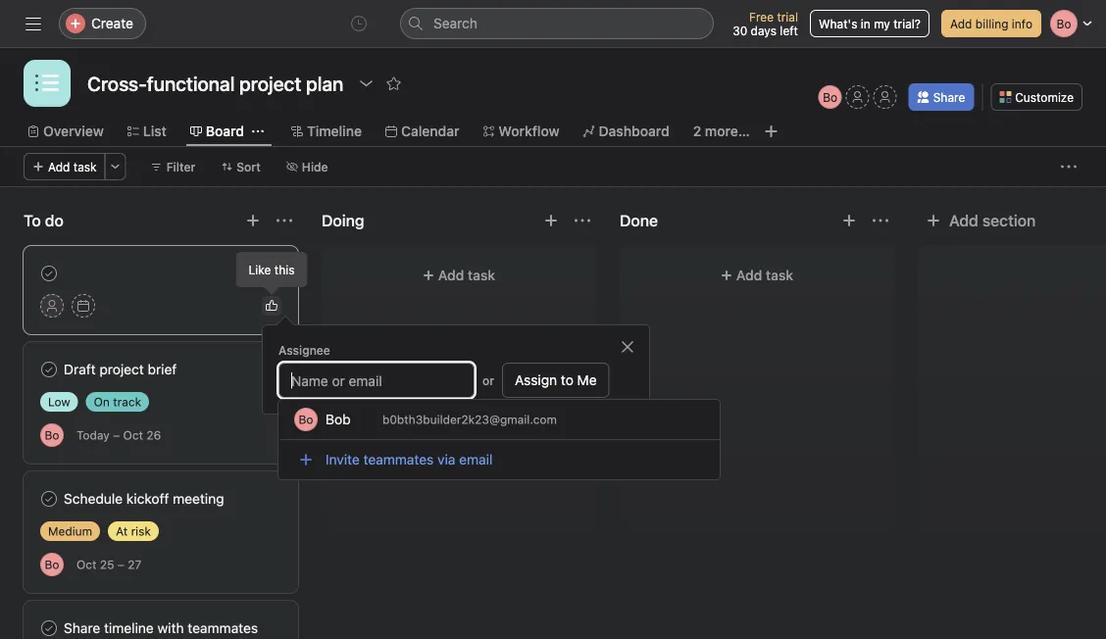 Task type: locate. For each thing, give the bounding box(es) containing it.
0 horizontal spatial task
[[73, 160, 97, 174]]

1 horizontal spatial more section actions image
[[873, 213, 889, 229]]

None text field
[[82, 66, 348, 101]]

25
[[100, 558, 114, 572]]

share left timeline
[[64, 620, 100, 637]]

2 horizontal spatial add task button
[[632, 258, 883, 293]]

oct 25 – 27
[[77, 558, 142, 572]]

add to starred image
[[386, 76, 401, 91]]

schedule kickoff meeting
[[64, 491, 224, 507]]

add task for done
[[736, 267, 794, 283]]

completed image left draft
[[37, 358, 61, 382]]

draft project brief
[[64, 361, 177, 378]]

1 completed checkbox from the top
[[37, 358, 61, 382]]

brief
[[148, 361, 177, 378]]

completed checkbox left draft
[[37, 358, 61, 382]]

completed image for schedule
[[37, 487, 61, 511]]

0 vertical spatial completed checkbox
[[37, 358, 61, 382]]

oct left 25
[[77, 558, 97, 572]]

trial?
[[894, 17, 921, 30]]

0 vertical spatial completed image
[[37, 262, 61, 285]]

completed image down to do on the left top of page
[[37, 262, 61, 285]]

1 vertical spatial share
[[64, 620, 100, 637]]

bo button for schedule kickoff meeting
[[40, 553, 64, 577]]

search
[[434, 15, 478, 31]]

2 vertical spatial bo button
[[40, 553, 64, 577]]

2 completed checkbox from the top
[[37, 617, 61, 639]]

more section actions image
[[277, 213, 292, 229], [873, 213, 889, 229]]

completed checkbox up medium
[[37, 487, 61, 511]]

bo button for draft project brief
[[40, 424, 64, 447]]

completed image up medium
[[37, 487, 61, 511]]

0 vertical spatial completed checkbox
[[37, 262, 61, 285]]

task for done
[[766, 267, 794, 283]]

2 completed image from the top
[[37, 617, 61, 639]]

1 vertical spatial bo
[[45, 429, 59, 442]]

26
[[147, 429, 161, 442]]

overview
[[43, 123, 104, 139]]

completed checkbox down to do on the left top of page
[[37, 262, 61, 285]]

create button
[[59, 8, 146, 39]]

1 more section actions image from the left
[[277, 213, 292, 229]]

more actions image
[[1061, 159, 1077, 175], [109, 161, 121, 173]]

assign
[[515, 372, 557, 388]]

search button
[[400, 8, 714, 39]]

1 horizontal spatial add task button
[[333, 258, 585, 293]]

today
[[77, 429, 110, 442]]

like this tooltip
[[237, 253, 306, 292]]

0 horizontal spatial more actions image
[[109, 161, 121, 173]]

oct
[[123, 429, 143, 442], [77, 558, 97, 572]]

1 add task image from the left
[[543, 213, 559, 229]]

1 vertical spatial completed image
[[37, 358, 61, 382]]

schedule
[[64, 491, 123, 507]]

completed image
[[37, 487, 61, 511], [37, 617, 61, 639]]

completed image left timeline
[[37, 617, 61, 639]]

history image
[[351, 16, 367, 31]]

– left 27 on the left bottom
[[118, 558, 124, 572]]

workflow
[[499, 123, 560, 139]]

1 horizontal spatial task
[[468, 267, 495, 283]]

oct left "26"
[[123, 429, 143, 442]]

on track
[[94, 395, 141, 409]]

doing
[[322, 211, 364, 230]]

done
[[620, 211, 658, 230]]

0 horizontal spatial share
[[64, 620, 100, 637]]

task
[[73, 160, 97, 174], [468, 267, 495, 283], [766, 267, 794, 283]]

bo down what's
[[823, 90, 838, 104]]

share down add billing info
[[933, 90, 965, 104]]

add
[[950, 17, 972, 30], [48, 160, 70, 174], [949, 211, 979, 230], [438, 267, 464, 283], [736, 267, 762, 283]]

more section actions image for done
[[873, 213, 889, 229]]

more section actions image
[[575, 213, 590, 229]]

bo down low
[[45, 429, 59, 442]]

bo down medium
[[45, 558, 59, 572]]

what's in my trial? button
[[810, 10, 930, 37]]

0 horizontal spatial add task image
[[543, 213, 559, 229]]

1 horizontal spatial add task
[[438, 267, 495, 283]]

share button
[[909, 83, 974, 111]]

1 vertical spatial –
[[118, 558, 124, 572]]

more section actions image for to do
[[277, 213, 292, 229]]

0 vertical spatial share
[[933, 90, 965, 104]]

1 horizontal spatial more actions image
[[1061, 159, 1077, 175]]

timeline link
[[291, 121, 362, 142]]

2 vertical spatial bo
[[45, 558, 59, 572]]

0 horizontal spatial more section actions image
[[277, 213, 292, 229]]

search list box
[[400, 8, 714, 39]]

0 vertical spatial oct
[[123, 429, 143, 442]]

add task image for doing
[[543, 213, 559, 229]]

1 completed image from the top
[[37, 487, 61, 511]]

share inside button
[[933, 90, 965, 104]]

trial
[[777, 10, 798, 24]]

or
[[483, 374, 494, 387]]

free trial 30 days left
[[733, 10, 798, 37]]

bo button
[[819, 85, 842, 109], [40, 424, 64, 447], [40, 553, 64, 577]]

2 more…
[[693, 123, 750, 139]]

2 more section actions image from the left
[[873, 213, 889, 229]]

1 completed checkbox from the top
[[37, 262, 61, 285]]

1 vertical spatial completed checkbox
[[37, 617, 61, 639]]

30
[[733, 24, 748, 37]]

– right today
[[113, 429, 120, 442]]

1 completed image from the top
[[37, 262, 61, 285]]

Completed checkbox
[[37, 262, 61, 285], [37, 487, 61, 511]]

completed image
[[37, 262, 61, 285], [37, 358, 61, 382]]

bo button down medium
[[40, 553, 64, 577]]

kickoff
[[126, 491, 169, 507]]

add task image for done
[[842, 213, 857, 229]]

board link
[[190, 121, 244, 142]]

–
[[113, 429, 120, 442], [118, 558, 124, 572]]

add task
[[48, 160, 97, 174], [438, 267, 495, 283], [736, 267, 794, 283]]

to do
[[24, 211, 64, 230]]

completed image for share
[[37, 617, 61, 639]]

add tab image
[[764, 124, 779, 139]]

teammates
[[188, 620, 258, 637]]

list
[[143, 123, 167, 139]]

0 vertical spatial completed image
[[37, 487, 61, 511]]

add billing info
[[950, 17, 1033, 30]]

0 horizontal spatial oct
[[77, 558, 97, 572]]

dashboard
[[599, 123, 670, 139]]

days
[[751, 24, 777, 37]]

what's in my trial?
[[819, 17, 921, 30]]

Completed checkbox
[[37, 358, 61, 382], [37, 617, 61, 639]]

like
[[249, 263, 271, 277]]

bo button down what's
[[819, 85, 842, 109]]

share
[[933, 90, 965, 104], [64, 620, 100, 637]]

add task image
[[245, 213, 261, 229]]

1 horizontal spatial add task image
[[842, 213, 857, 229]]

to
[[561, 372, 574, 388]]

hide
[[302, 160, 328, 174]]

add task button
[[24, 153, 106, 180], [333, 258, 585, 293], [632, 258, 883, 293]]

completed checkbox left timeline
[[37, 617, 61, 639]]

free
[[749, 10, 774, 24]]

1 vertical spatial completed image
[[37, 617, 61, 639]]

1 vertical spatial oct
[[77, 558, 97, 572]]

create
[[91, 15, 133, 31]]

1 horizontal spatial share
[[933, 90, 965, 104]]

more actions image left filter dropdown button
[[109, 161, 121, 173]]

list image
[[35, 72, 59, 95]]

bo button down low
[[40, 424, 64, 447]]

1 vertical spatial completed checkbox
[[37, 487, 61, 511]]

more…
[[705, 123, 750, 139]]

1 vertical spatial bo button
[[40, 424, 64, 447]]

info
[[1012, 17, 1033, 30]]

Name or email text field
[[279, 363, 475, 398]]

add inside button
[[950, 17, 972, 30]]

2 add task image from the left
[[842, 213, 857, 229]]

2 horizontal spatial task
[[766, 267, 794, 283]]

0 vertical spatial bo
[[823, 90, 838, 104]]

add task image
[[543, 213, 559, 229], [842, 213, 857, 229]]

2 completed image from the top
[[37, 358, 61, 382]]

bo
[[823, 90, 838, 104], [45, 429, 59, 442], [45, 558, 59, 572]]

with
[[157, 620, 184, 637]]

2 horizontal spatial add task
[[736, 267, 794, 283]]

meeting
[[173, 491, 224, 507]]

more actions image down customize
[[1061, 159, 1077, 175]]

0 likes. click to like this task image
[[266, 300, 278, 312]]



Task type: vqa. For each thing, say whether or not it's contained in the screenshot.
Completed icon associated with Create a new robot
no



Task type: describe. For each thing, give the bounding box(es) containing it.
billing
[[976, 17, 1009, 30]]

dashboard link
[[583, 121, 670, 142]]

timeline
[[104, 620, 154, 637]]

what's
[[819, 17, 858, 30]]

me
[[577, 372, 597, 388]]

overview link
[[27, 121, 104, 142]]

at
[[116, 525, 128, 538]]

add task button for doing
[[333, 258, 585, 293]]

timeline
[[307, 123, 362, 139]]

2 more… button
[[693, 121, 750, 142]]

bo for schedule kickoff meeting
[[45, 558, 59, 572]]

0 horizontal spatial add task
[[48, 160, 97, 174]]

like this
[[249, 263, 295, 277]]

2 completed checkbox from the top
[[37, 487, 61, 511]]

0 vertical spatial bo button
[[819, 85, 842, 109]]

1 horizontal spatial oct
[[123, 429, 143, 442]]

filter button
[[142, 153, 204, 180]]

this
[[274, 263, 295, 277]]

show options image
[[358, 76, 374, 91]]

board
[[206, 123, 244, 139]]

add billing info button
[[942, 10, 1042, 37]]

add inside button
[[949, 211, 979, 230]]

filter
[[166, 160, 195, 174]]

add section button
[[918, 203, 1044, 238]]

low
[[48, 395, 70, 409]]

risk
[[131, 525, 151, 538]]

share timeline with teammates
[[64, 620, 258, 637]]

share for share timeline with teammates
[[64, 620, 100, 637]]

today – oct 26
[[77, 429, 161, 442]]

bo for draft project brief
[[45, 429, 59, 442]]

in
[[861, 17, 871, 30]]

add task button for done
[[632, 258, 883, 293]]

calendar
[[401, 123, 459, 139]]

completed checkbox for share
[[37, 617, 61, 639]]

customize
[[1015, 90, 1074, 104]]

share for share
[[933, 90, 965, 104]]

calendar link
[[385, 121, 459, 142]]

project
[[99, 361, 144, 378]]

tab actions image
[[252, 126, 264, 137]]

assign to me button
[[502, 363, 610, 398]]

workflow link
[[483, 121, 560, 142]]

task for doing
[[468, 267, 495, 283]]

close image
[[620, 339, 636, 355]]

completed checkbox for draft
[[37, 358, 61, 382]]

hide button
[[277, 153, 337, 180]]

2
[[693, 123, 702, 139]]

track
[[113, 395, 141, 409]]

customize button
[[991, 83, 1083, 111]]

medium
[[48, 525, 92, 538]]

my
[[874, 17, 890, 30]]

sort button
[[212, 153, 270, 180]]

add section
[[949, 211, 1036, 230]]

27
[[128, 558, 142, 572]]

at risk
[[116, 525, 151, 538]]

0 horizontal spatial add task button
[[24, 153, 106, 180]]

section
[[983, 211, 1036, 230]]

expand sidebar image
[[26, 16, 41, 31]]

assign to me
[[515, 372, 597, 388]]

left
[[780, 24, 798, 37]]

draft
[[64, 361, 96, 378]]

assignee
[[279, 343, 330, 357]]

on
[[94, 395, 110, 409]]

sort
[[237, 160, 261, 174]]

0 vertical spatial –
[[113, 429, 120, 442]]

list link
[[127, 121, 167, 142]]

add task for doing
[[438, 267, 495, 283]]



